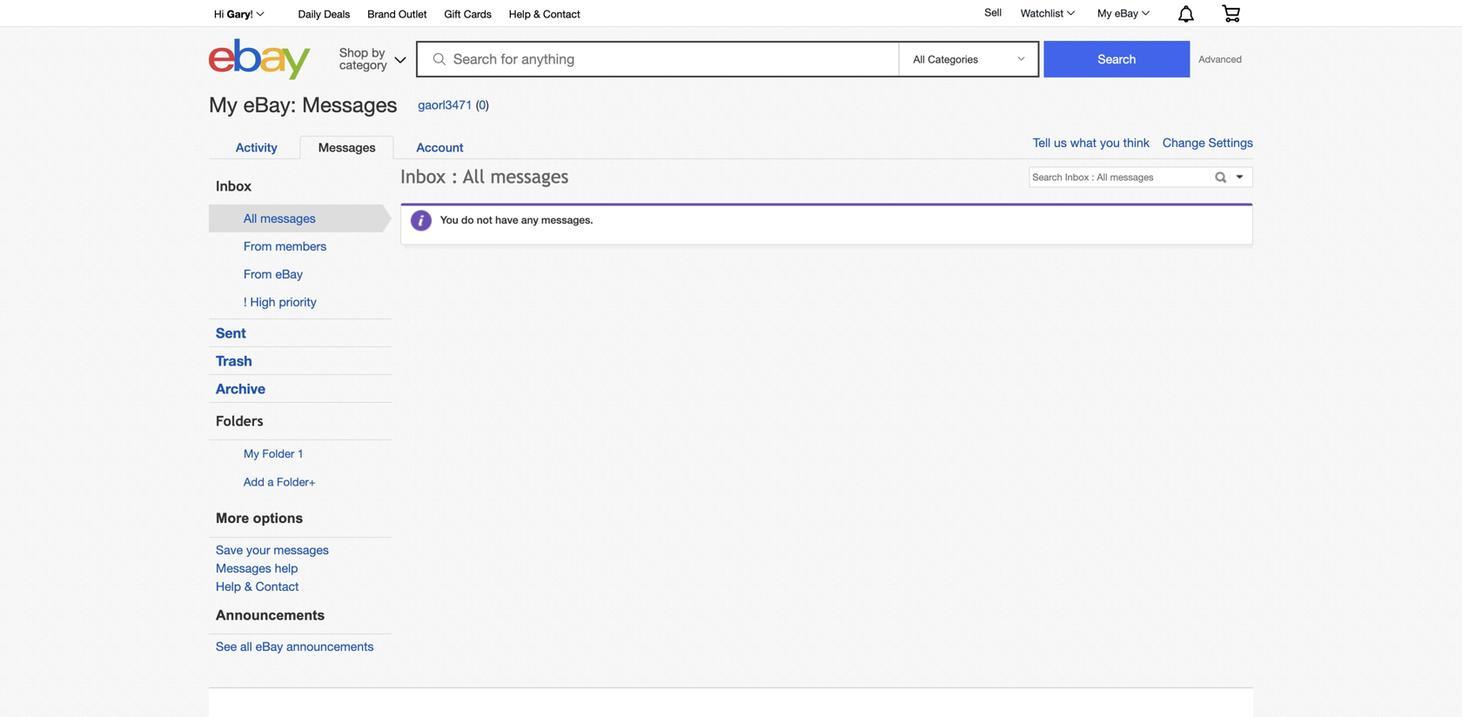 Task type: describe. For each thing, give the bounding box(es) containing it.
cards
[[464, 8, 492, 20]]

from ebay
[[244, 267, 303, 281]]

account navigation
[[205, 0, 1253, 27]]

my folder 1 link
[[244, 447, 304, 461]]

1 vertical spatial folder
[[277, 475, 309, 489]]

add a folder +
[[244, 475, 316, 489]]

your
[[246, 543, 270, 557]]

! high priority link
[[244, 295, 317, 309]]

more options
[[216, 511, 303, 526]]

from for from members
[[244, 239, 272, 253]]

account
[[417, 140, 464, 154]]

save your messages link
[[216, 543, 329, 557]]

shop by category banner
[[205, 0, 1253, 84]]

ebay for from ebay
[[275, 267, 303, 281]]

contact inside account navigation
[[543, 8, 580, 20]]

! inside account navigation
[[250, 8, 253, 20]]

account link
[[398, 136, 482, 159]]

Search for anything text field
[[419, 43, 895, 76]]

daily deals
[[298, 8, 350, 20]]

messages inside tab list
[[318, 140, 376, 154]]

more
[[216, 511, 249, 526]]

archive link
[[216, 380, 266, 397]]

gaorl3471 link
[[418, 97, 472, 112]]

have
[[495, 214, 518, 226]]

you
[[440, 214, 458, 226]]

help inside 'save your messages messages help help & contact'
[[216, 579, 241, 593]]

0 link
[[479, 97, 486, 112]]

+
[[309, 475, 316, 489]]

daily
[[298, 8, 321, 20]]

a
[[268, 475, 274, 489]]

advanced
[[1199, 54, 1242, 65]]

shop by category
[[339, 45, 387, 72]]

messages inside 'save your messages messages help help & contact'
[[216, 561, 271, 575]]

daily deals link
[[298, 5, 350, 24]]

& inside 'save your messages messages help help & contact'
[[244, 579, 252, 593]]

gift cards
[[444, 8, 492, 20]]

my ebay: messages
[[209, 92, 397, 117]]

your shopping cart image
[[1221, 5, 1241, 22]]

inbox for inbox
[[216, 178, 252, 194]]

brand outlet
[[367, 8, 427, 20]]

inbox for inbox : all messages
[[400, 166, 446, 188]]

tell us what you think link
[[1033, 135, 1163, 150]]

Search Inbox : All messages text field
[[1030, 168, 1209, 187]]

change settings link
[[1163, 135, 1253, 150]]

inbox : all messages
[[400, 166, 569, 188]]

gaorl3471
[[418, 97, 472, 112]]

sent
[[216, 325, 246, 341]]

us
[[1054, 135, 1067, 150]]

trash link
[[216, 352, 252, 369]]

see all ebay announcements
[[216, 639, 374, 654]]

help
[[275, 561, 298, 575]]

gaorl3471 ( 0 )
[[418, 97, 489, 112]]

from ebay link
[[244, 267, 303, 281]]

gary
[[227, 8, 250, 20]]

members
[[275, 239, 327, 253]]

all
[[240, 639, 252, 654]]

save
[[216, 543, 243, 557]]

category
[[339, 57, 387, 72]]

search image
[[433, 53, 446, 65]]

1
[[298, 447, 304, 461]]

brand outlet link
[[367, 5, 427, 24]]

all messages
[[244, 211, 316, 225]]

from for from ebay
[[244, 267, 272, 281]]

not
[[477, 214, 492, 226]]

think
[[1123, 135, 1150, 150]]

0
[[479, 97, 486, 112]]

submit search request image
[[1214, 172, 1232, 187]]

see all ebay announcements link
[[216, 639, 374, 654]]

0 vertical spatial messages
[[491, 166, 569, 188]]

change
[[1163, 135, 1205, 150]]

2 vertical spatial ebay
[[256, 639, 283, 654]]

& inside help & contact link
[[534, 8, 540, 20]]

help & contact link inside account navigation
[[509, 5, 580, 24]]

messages.
[[541, 214, 593, 226]]



Task type: locate. For each thing, give the bounding box(es) containing it.
announcements
[[216, 607, 325, 623]]

you do not have any messages.
[[440, 214, 593, 226]]

2 vertical spatial my
[[244, 447, 259, 461]]

contact
[[543, 8, 580, 20], [256, 579, 299, 593]]

messages down save
[[216, 561, 271, 575]]

0 horizontal spatial all
[[244, 211, 257, 225]]

sell
[[985, 6, 1002, 18]]

by
[[372, 45, 385, 60]]

messages inside 'save your messages messages help help & contact'
[[274, 543, 329, 557]]

0 vertical spatial contact
[[543, 8, 580, 20]]

from members link
[[244, 239, 327, 253]]

! right the hi
[[250, 8, 253, 20]]

all messages link
[[244, 211, 316, 225]]

messages down category
[[302, 92, 397, 117]]

settings
[[1209, 135, 1253, 150]]

hi gary !
[[214, 8, 253, 20]]

(
[[476, 97, 479, 112]]

ebay inside account navigation
[[1115, 7, 1138, 19]]

help & contact link down 'messages help' link
[[216, 579, 299, 593]]

all up from members on the left of the page
[[244, 211, 257, 225]]

activity
[[236, 140, 277, 154]]

)
[[486, 97, 489, 112]]

! high priority
[[244, 295, 317, 309]]

0 vertical spatial from
[[244, 239, 272, 253]]

! left high
[[244, 295, 247, 309]]

my for my ebay
[[1098, 7, 1112, 19]]

ebay:
[[243, 92, 296, 117]]

1 vertical spatial &
[[244, 579, 252, 593]]

folder
[[262, 447, 294, 461], [277, 475, 309, 489]]

0 horizontal spatial inbox
[[216, 178, 252, 194]]

1 horizontal spatial all
[[463, 166, 485, 188]]

inbox left the :
[[400, 166, 446, 188]]

hi
[[214, 8, 224, 20]]

from up high
[[244, 267, 272, 281]]

1 horizontal spatial contact
[[543, 8, 580, 20]]

any
[[521, 214, 538, 226]]

messages up from members on the left of the page
[[260, 211, 316, 225]]

1 vertical spatial !
[[244, 295, 247, 309]]

my ebay link
[[1088, 3, 1158, 23]]

1 vertical spatial from
[[244, 267, 272, 281]]

from members
[[244, 239, 327, 253]]

tell us what you think
[[1033, 135, 1150, 150]]

1 horizontal spatial my
[[244, 447, 259, 461]]

messages
[[491, 166, 569, 188], [260, 211, 316, 225], [274, 543, 329, 557]]

deals
[[324, 8, 350, 20]]

my left ebay:
[[209, 92, 238, 117]]

change settings
[[1163, 135, 1253, 150]]

help & contact link right cards
[[509, 5, 580, 24]]

high
[[250, 295, 276, 309]]

0 horizontal spatial &
[[244, 579, 252, 593]]

1 vertical spatial all
[[244, 211, 257, 225]]

brand
[[367, 8, 396, 20]]

my right watchlist link
[[1098, 7, 1112, 19]]

footer
[[209, 688, 1253, 717]]

folder right a
[[277, 475, 309, 489]]

1 vertical spatial messages
[[260, 211, 316, 225]]

0 vertical spatial ebay
[[1115, 7, 1138, 19]]

tell
[[1033, 135, 1051, 150]]

watchlist link
[[1011, 3, 1083, 23]]

&
[[534, 8, 540, 20], [244, 579, 252, 593]]

save your messages messages help help & contact
[[216, 543, 329, 593]]

0 horizontal spatial my
[[209, 92, 238, 117]]

gift cards link
[[444, 5, 492, 24]]

1 vertical spatial help
[[216, 579, 241, 593]]

0 horizontal spatial !
[[244, 295, 247, 309]]

0 vertical spatial help & contact link
[[509, 5, 580, 24]]

all
[[463, 166, 485, 188], [244, 211, 257, 225]]

1 vertical spatial contact
[[256, 579, 299, 593]]

0 vertical spatial all
[[463, 166, 485, 188]]

shop
[[339, 45, 368, 60]]

0 vertical spatial &
[[534, 8, 540, 20]]

advanced link
[[1190, 42, 1251, 77]]

1 horizontal spatial inbox
[[400, 166, 446, 188]]

2 horizontal spatial my
[[1098, 7, 1112, 19]]

contact inside 'save your messages messages help help & contact'
[[256, 579, 299, 593]]

watchlist
[[1021, 7, 1064, 19]]

0 vertical spatial messages
[[302, 92, 397, 117]]

options
[[253, 511, 303, 526]]

tab list containing activity
[[218, 136, 1235, 159]]

my ebay
[[1098, 7, 1138, 19]]

tab list
[[218, 136, 1235, 159]]

do
[[461, 214, 474, 226]]

None submit
[[1044, 41, 1190, 77]]

none submit inside shop by category banner
[[1044, 41, 1190, 77]]

my
[[1098, 7, 1112, 19], [209, 92, 238, 117], [244, 447, 259, 461]]

my folder 1
[[244, 447, 304, 461]]

add
[[244, 475, 264, 489]]

see
[[216, 639, 237, 654]]

2 from from the top
[[244, 267, 272, 281]]

my for my ebay: messages
[[209, 92, 238, 117]]

messages link
[[300, 136, 394, 159]]

1 horizontal spatial help & contact link
[[509, 5, 580, 24]]

0 horizontal spatial help & contact link
[[216, 579, 299, 593]]

inbox down activity link
[[216, 178, 252, 194]]

contact down help
[[256, 579, 299, 593]]

0 vertical spatial !
[[250, 8, 253, 20]]

& right cards
[[534, 8, 540, 20]]

folders
[[216, 413, 263, 429]]

2 vertical spatial messages
[[274, 543, 329, 557]]

1 from from the top
[[244, 239, 272, 253]]

help & contact link
[[509, 5, 580, 24], [216, 579, 299, 593]]

my inside account navigation
[[1098, 7, 1112, 19]]

from up from ebay link
[[244, 239, 272, 253]]

messages up any
[[491, 166, 569, 188]]

sent link
[[216, 325, 246, 341]]

priority
[[279, 295, 317, 309]]

1 vertical spatial ebay
[[275, 267, 303, 281]]

shop by category button
[[332, 39, 410, 76]]

trash
[[216, 352, 252, 369]]

:
[[451, 166, 458, 188]]

& down 'messages help' link
[[244, 579, 252, 593]]

help down 'messages help' link
[[216, 579, 241, 593]]

sell link
[[977, 6, 1010, 18]]

ebay right watchlist link
[[1115, 7, 1138, 19]]

inbox
[[400, 166, 446, 188], [216, 178, 252, 194]]

1 vertical spatial help & contact link
[[216, 579, 299, 593]]

0 horizontal spatial contact
[[256, 579, 299, 593]]

contact right cards
[[543, 8, 580, 20]]

folder left 1
[[262, 447, 294, 461]]

from
[[244, 239, 272, 253], [244, 267, 272, 281]]

help inside account navigation
[[509, 8, 531, 20]]

what
[[1070, 135, 1097, 150]]

ebay for my ebay
[[1115, 7, 1138, 19]]

help
[[509, 8, 531, 20], [216, 579, 241, 593]]

0 vertical spatial help
[[509, 8, 531, 20]]

you
[[1100, 135, 1120, 150]]

0 horizontal spatial help
[[216, 579, 241, 593]]

1 horizontal spatial !
[[250, 8, 253, 20]]

announcements
[[286, 639, 374, 654]]

all right the :
[[463, 166, 485, 188]]

help right cards
[[509, 8, 531, 20]]

!
[[250, 8, 253, 20], [244, 295, 247, 309]]

ebay
[[1115, 7, 1138, 19], [275, 267, 303, 281], [256, 639, 283, 654]]

1 horizontal spatial help
[[509, 8, 531, 20]]

0 vertical spatial my
[[1098, 7, 1112, 19]]

ebay down from members link
[[275, 267, 303, 281]]

1 horizontal spatial &
[[534, 8, 540, 20]]

my up add
[[244, 447, 259, 461]]

my for my folder 1
[[244, 447, 259, 461]]

1 vertical spatial messages
[[318, 140, 376, 154]]

1 vertical spatial my
[[209, 92, 238, 117]]

2 vertical spatial messages
[[216, 561, 271, 575]]

archive
[[216, 380, 266, 397]]

messages up help
[[274, 543, 329, 557]]

activity link
[[218, 136, 296, 159]]

messages help link
[[216, 561, 298, 575]]

outlet
[[399, 8, 427, 20]]

help & contact
[[509, 8, 580, 20]]

ebay right all
[[256, 639, 283, 654]]

0 vertical spatial folder
[[262, 447, 294, 461]]

messages down my ebay: messages
[[318, 140, 376, 154]]



Task type: vqa. For each thing, say whether or not it's contained in the screenshot.
the help & contact LINK corresponding to Messages help
no



